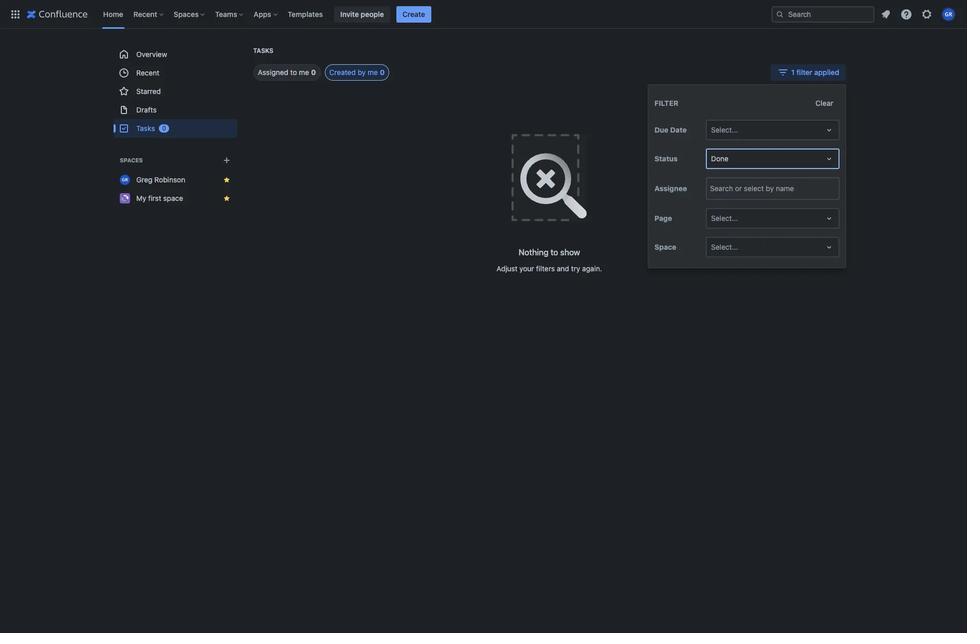 Task type: locate. For each thing, give the bounding box(es) containing it.
to
[[291, 68, 297, 77], [551, 248, 559, 257]]

1 open image from the top
[[824, 153, 836, 165]]

0 horizontal spatial tasks
[[136, 124, 155, 133]]

spaces right recent popup button
[[174, 10, 199, 18]]

0 vertical spatial select...
[[712, 126, 739, 134]]

due
[[655, 126, 669, 134]]

date
[[671, 126, 687, 134]]

1 me from the left
[[299, 68, 309, 77]]

or
[[736, 184, 742, 193]]

0 vertical spatial open image
[[824, 124, 836, 136]]

tasks up assigned at the left of page
[[253, 47, 274, 55]]

open image
[[824, 153, 836, 165], [824, 212, 836, 225]]

1 vertical spatial open image
[[824, 212, 836, 225]]

to left show
[[551, 248, 559, 257]]

1 horizontal spatial to
[[551, 248, 559, 257]]

invite people button
[[334, 6, 390, 22]]

open image inside status element
[[824, 153, 836, 165]]

0
[[311, 68, 316, 77], [380, 68, 385, 77], [162, 125, 166, 132]]

appswitcher icon image
[[9, 8, 22, 20]]

filter
[[797, 68, 813, 77]]

space
[[163, 194, 183, 203]]

confluence image
[[27, 8, 88, 20], [27, 8, 88, 20]]

adjust your filters and try again.
[[497, 264, 602, 273]]

1 horizontal spatial by
[[766, 184, 774, 193]]

spaces up greg
[[120, 157, 143, 164]]

select... for space
[[712, 243, 739, 252]]

status
[[655, 154, 678, 163]]

me right created at the top left
[[368, 68, 378, 77]]

0 vertical spatial spaces
[[174, 10, 199, 18]]

1 vertical spatial tasks
[[136, 124, 155, 133]]

unstar this space image
[[223, 194, 231, 203]]

teams
[[215, 10, 237, 18]]

search
[[710, 184, 734, 193]]

1 vertical spatial open image
[[824, 241, 836, 254]]

banner
[[0, 0, 968, 29]]

1 filter applied
[[792, 68, 840, 77]]

select... for page
[[712, 214, 739, 223]]

my first space link
[[113, 189, 237, 208]]

open image inside the due date element
[[824, 124, 836, 136]]

recent up "starred"
[[136, 68, 159, 77]]

1 horizontal spatial spaces
[[174, 10, 199, 18]]

first
[[148, 194, 161, 203]]

recent
[[134, 10, 157, 18], [136, 68, 159, 77]]

try
[[571, 264, 581, 273]]

me
[[299, 68, 309, 77], [368, 68, 378, 77]]

2 open image from the top
[[824, 241, 836, 254]]

select...
[[712, 126, 739, 134], [712, 214, 739, 223], [712, 243, 739, 252]]

1 vertical spatial select...
[[712, 214, 739, 223]]

teams button
[[212, 6, 248, 22]]

2 vertical spatial select...
[[712, 243, 739, 252]]

to right assigned at the left of page
[[291, 68, 297, 77]]

tab list
[[241, 64, 390, 81]]

tasks down drafts at the top left of the page
[[136, 124, 155, 133]]

0 down drafts link
[[162, 125, 166, 132]]

0 left created at the top left
[[311, 68, 316, 77]]

2 me from the left
[[368, 68, 378, 77]]

open image for done
[[824, 153, 836, 165]]

1 open image from the top
[[824, 124, 836, 136]]

applied
[[815, 68, 840, 77]]

open image for select...
[[824, 212, 836, 225]]

recent right home
[[134, 10, 157, 18]]

apps button
[[251, 6, 282, 22]]

1 horizontal spatial tasks
[[253, 47, 274, 55]]

banner containing home
[[0, 0, 968, 29]]

home link
[[100, 6, 126, 22]]

tasks
[[253, 47, 274, 55], [136, 124, 155, 133]]

1 vertical spatial recent
[[136, 68, 159, 77]]

created
[[330, 68, 356, 77]]

by right created at the top left
[[358, 68, 366, 77]]

0 inside group
[[162, 125, 166, 132]]

my
[[136, 194, 146, 203]]

invite people
[[341, 10, 384, 18]]

0 right created at the top left
[[380, 68, 385, 77]]

1 select... from the top
[[712, 126, 739, 134]]

1
[[792, 68, 795, 77]]

people
[[361, 10, 384, 18]]

by
[[358, 68, 366, 77], [766, 184, 774, 193]]

0 horizontal spatial to
[[291, 68, 297, 77]]

me right assigned at the left of page
[[299, 68, 309, 77]]

0 vertical spatial to
[[291, 68, 297, 77]]

show
[[561, 248, 581, 257]]

invite
[[341, 10, 359, 18]]

to inside tab list
[[291, 68, 297, 77]]

0 vertical spatial by
[[358, 68, 366, 77]]

1 horizontal spatial 0
[[311, 68, 316, 77]]

1 horizontal spatial me
[[368, 68, 378, 77]]

2 open image from the top
[[824, 212, 836, 225]]

2 horizontal spatial 0
[[380, 68, 385, 77]]

assignee
[[655, 184, 687, 193]]

0 vertical spatial recent
[[134, 10, 157, 18]]

0 horizontal spatial spaces
[[120, 157, 143, 164]]

0 for created by me 0
[[380, 68, 385, 77]]

2 select... from the top
[[712, 214, 739, 223]]

1 vertical spatial to
[[551, 248, 559, 257]]

search or select by name
[[710, 184, 795, 193]]

open image for space
[[824, 241, 836, 254]]

my first space
[[136, 194, 183, 203]]

0 vertical spatial tasks
[[253, 47, 274, 55]]

done
[[712, 154, 729, 163]]

0 horizontal spatial 0
[[162, 125, 166, 132]]

greg robinson link
[[113, 171, 237, 189]]

0 horizontal spatial me
[[299, 68, 309, 77]]

drafts link
[[113, 101, 237, 119]]

clear
[[816, 99, 834, 108]]

unstar this space image
[[223, 176, 231, 184]]

group
[[113, 45, 237, 138]]

open image
[[824, 124, 836, 136], [824, 241, 836, 254]]

overview
[[136, 50, 167, 59]]

3 select... from the top
[[712, 243, 739, 252]]

create a space image
[[220, 154, 233, 167]]

due date element
[[706, 120, 840, 140]]

templates
[[288, 10, 323, 18]]

adjust
[[497, 264, 518, 273]]

tab list containing assigned to me
[[241, 64, 390, 81]]

me for to
[[299, 68, 309, 77]]

spaces
[[174, 10, 199, 18], [120, 157, 143, 164]]

due date
[[655, 126, 687, 134]]

select... inside the due date element
[[712, 126, 739, 134]]

0 horizontal spatial by
[[358, 68, 366, 77]]

your
[[520, 264, 534, 273]]

by left name
[[766, 184, 774, 193]]

0 vertical spatial open image
[[824, 153, 836, 165]]



Task type: describe. For each thing, give the bounding box(es) containing it.
spaces button
[[171, 6, 209, 22]]

again.
[[582, 264, 602, 273]]

group containing overview
[[113, 45, 237, 138]]

global element
[[6, 0, 770, 29]]

settings icon image
[[921, 8, 934, 20]]

recent link
[[113, 64, 237, 82]]

create
[[403, 10, 425, 18]]

greg
[[136, 175, 152, 184]]

robinson
[[154, 175, 185, 184]]

select... for due date
[[712, 126, 739, 134]]

by inside tab list
[[358, 68, 366, 77]]

select
[[744, 184, 764, 193]]

recent button
[[130, 6, 168, 22]]

0 for assigned to me 0
[[311, 68, 316, 77]]

drafts
[[136, 105, 156, 114]]

to for show
[[551, 248, 559, 257]]

nothing
[[519, 248, 549, 257]]

status element
[[706, 149, 840, 169]]

clear button
[[810, 95, 840, 112]]

create link
[[397, 6, 432, 22]]

starred link
[[113, 82, 237, 101]]

search image
[[776, 10, 785, 18]]

page
[[655, 214, 673, 223]]

greg robinson
[[136, 175, 185, 184]]

1 filter applied button
[[771, 64, 846, 81]]

apps
[[254, 10, 271, 18]]

overview link
[[113, 45, 237, 64]]

and
[[557, 264, 570, 273]]

Search or select by name text field
[[710, 184, 713, 194]]

assigned
[[258, 68, 289, 77]]

notification icon image
[[880, 8, 893, 20]]

templates link
[[285, 6, 326, 22]]

filter
[[655, 99, 679, 108]]

me for by
[[368, 68, 378, 77]]

recent inside popup button
[[134, 10, 157, 18]]

home
[[103, 10, 123, 18]]

created by me 0
[[330, 68, 385, 77]]

starred
[[136, 87, 161, 96]]

to for me
[[291, 68, 297, 77]]

Search field
[[772, 6, 875, 22]]

space
[[655, 243, 677, 252]]

name
[[776, 184, 795, 193]]

spaces inside popup button
[[174, 10, 199, 18]]

1 vertical spatial spaces
[[120, 157, 143, 164]]

assigned to me 0
[[258, 68, 316, 77]]

open image for due date
[[824, 124, 836, 136]]

nothing to show
[[519, 248, 581, 257]]

filters
[[536, 264, 555, 273]]

1 vertical spatial by
[[766, 184, 774, 193]]

help icon image
[[901, 8, 913, 20]]



Task type: vqa. For each thing, say whether or not it's contained in the screenshot.
Confluence image
yes



